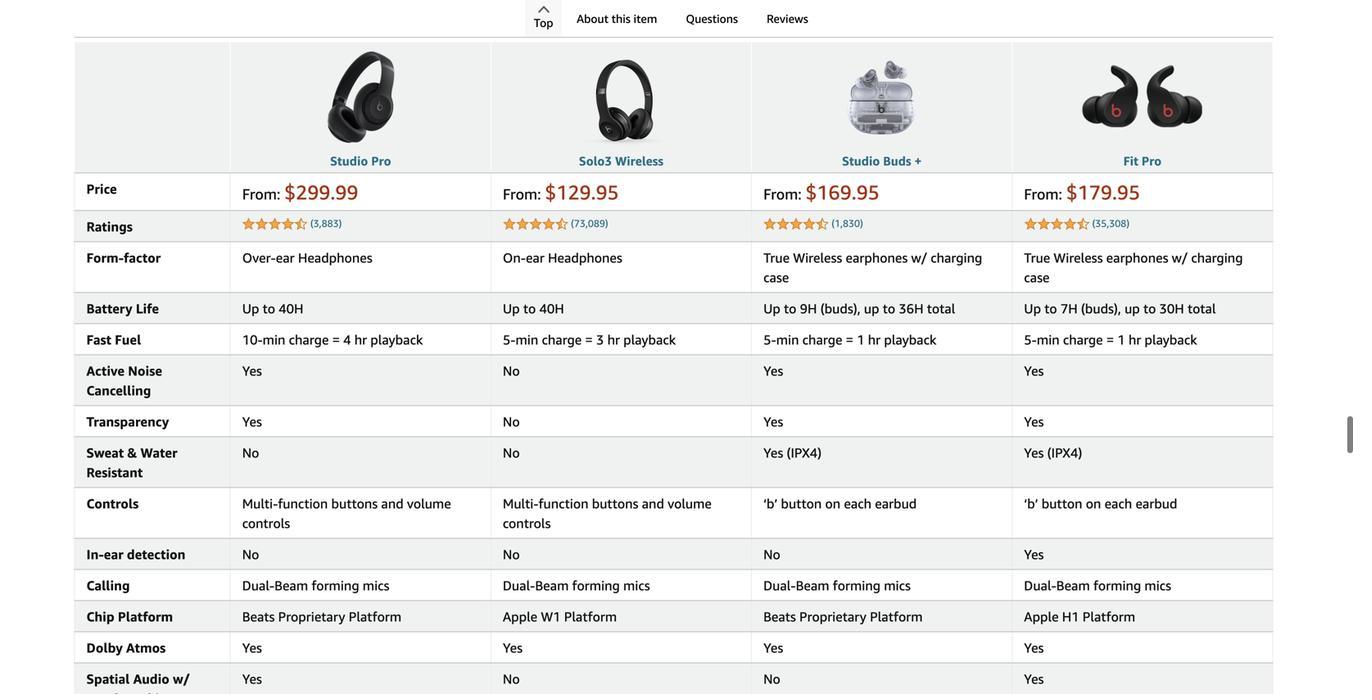 Task type: locate. For each thing, give the bounding box(es) containing it.
3 to from the left
[[784, 301, 797, 316]]

3 platform from the left
[[564, 609, 617, 624]]

1 beam from the left
[[275, 578, 308, 593]]

0 horizontal spatial pro
[[371, 154, 391, 168]]

pro for fit pro
[[1142, 154, 1162, 168]]

0 horizontal spatial 1
[[857, 332, 865, 347]]

1 horizontal spatial (buds),
[[1082, 301, 1122, 316]]

multi-function buttons and volume controls
[[242, 496, 451, 531], [503, 496, 712, 531]]

4 dual-beam forming mics from the left
[[1025, 578, 1172, 593]]

2 up from the left
[[503, 301, 520, 316]]

w/
[[912, 250, 928, 265], [1172, 250, 1188, 265], [173, 671, 190, 687]]

2 volume from the left
[[668, 496, 712, 511]]

from: for $129.95
[[503, 185, 541, 203]]

from: left $299.99
[[242, 185, 281, 203]]

(73,089)
[[571, 218, 609, 229]]

3 min from the left
[[777, 332, 799, 347]]

up
[[242, 301, 259, 316], [503, 301, 520, 316], [764, 301, 781, 316], [1025, 301, 1042, 316]]

to
[[263, 301, 275, 316], [524, 301, 536, 316], [784, 301, 797, 316], [883, 301, 896, 316], [1045, 301, 1058, 316], [1144, 301, 1157, 316]]

0 horizontal spatial 40h
[[279, 301, 304, 316]]

40h up 5-min charge = 3 hr playback
[[540, 301, 564, 316]]

0 horizontal spatial ear
[[104, 547, 123, 562]]

0 horizontal spatial 5-
[[503, 332, 516, 347]]

detection
[[127, 547, 186, 562]]

to left the 7h
[[1045, 301, 1058, 316]]

true wireless earphones w/ charging case
[[764, 250, 983, 285], [1025, 250, 1244, 285]]

1 each from the left
[[844, 496, 872, 511]]

wireless down (35,308)
[[1054, 250, 1103, 265]]

1 horizontal spatial total
[[1188, 301, 1216, 316]]

active noise cancelling
[[86, 363, 162, 398]]

min left 3
[[516, 332, 539, 347]]

1 horizontal spatial beats proprietary platform
[[764, 609, 923, 624]]

0 horizontal spatial total
[[927, 301, 956, 316]]

0 horizontal spatial 'b'
[[764, 496, 778, 511]]

1 charging from the left
[[931, 250, 983, 265]]

no
[[503, 363, 520, 379], [503, 414, 520, 429], [242, 445, 259, 461], [503, 445, 520, 461], [242, 547, 259, 562], [503, 547, 520, 562], [764, 547, 781, 562], [503, 671, 520, 687], [764, 671, 781, 687]]

1 horizontal spatial case
[[1025, 270, 1050, 285]]

from: inside from: $299.99
[[242, 185, 281, 203]]

from: inside from: $169.95
[[764, 185, 802, 203]]

1 horizontal spatial 5-
[[764, 332, 777, 347]]

studio for studio pro
[[330, 154, 368, 168]]

apple w1 platform
[[503, 609, 617, 624]]

2 = from the left
[[585, 332, 593, 347]]

up left 9h
[[764, 301, 781, 316]]

'b'
[[764, 496, 778, 511], [1025, 496, 1039, 511]]

true wireless earphones w/ charging case up the up to 7h (buds), up to 30h  total
[[1025, 250, 1244, 285]]

1 horizontal spatial earbud
[[1136, 496, 1178, 511]]

battery life
[[86, 301, 159, 316]]

0 horizontal spatial true
[[764, 250, 790, 265]]

studio
[[330, 154, 368, 168], [842, 154, 880, 168]]

1 horizontal spatial 'b'
[[1025, 496, 1039, 511]]

head
[[86, 691, 118, 694]]

0 horizontal spatial multi-
[[242, 496, 278, 511]]

2 horizontal spatial 5-
[[1025, 332, 1037, 347]]

1 horizontal spatial 40h
[[540, 301, 564, 316]]

0 horizontal spatial multi-function buttons and volume controls
[[242, 496, 451, 531]]

up left 30h
[[1125, 301, 1140, 316]]

form-factor
[[86, 250, 161, 265]]

headphones
[[298, 250, 373, 265], [548, 250, 623, 265]]

up to 40h down on-
[[503, 301, 564, 316]]

1 up to 40h from the left
[[242, 301, 304, 316]]

from: inside from: $129.95
[[503, 185, 541, 203]]

0 horizontal spatial each
[[844, 496, 872, 511]]

spatial
[[86, 671, 130, 687]]

1 and from the left
[[381, 496, 404, 511]]

0 horizontal spatial apple
[[503, 609, 538, 624]]

from: left '$179.95'
[[1025, 185, 1063, 203]]

apple left h1
[[1025, 609, 1059, 624]]

charge down 9h
[[803, 332, 843, 347]]

resistant
[[86, 465, 143, 480]]

from: inside the from: $179.95
[[1025, 185, 1063, 203]]

1 horizontal spatial earphones
[[1107, 250, 1169, 265]]

2 1 from the left
[[1118, 332, 1126, 347]]

charge
[[289, 332, 329, 347], [542, 332, 582, 347], [803, 332, 843, 347], [1064, 332, 1104, 347]]

1 up from the left
[[864, 301, 880, 316]]

1 total from the left
[[927, 301, 956, 316]]

1 horizontal spatial multi-
[[503, 496, 539, 511]]

w/ up 36h
[[912, 250, 928, 265]]

0 horizontal spatial studio
[[330, 154, 368, 168]]

audio
[[133, 671, 169, 687]]

true down from: $169.95
[[764, 250, 790, 265]]

1 (buds), from the left
[[821, 301, 861, 316]]

up left 36h
[[864, 301, 880, 316]]

1 multi-function buttons and volume controls from the left
[[242, 496, 451, 531]]

total right 36h
[[927, 301, 956, 316]]

min
[[263, 332, 286, 347], [516, 332, 539, 347], [777, 332, 799, 347], [1037, 332, 1060, 347]]

3 from: from the left
[[764, 185, 802, 203]]

4 hr from the left
[[1129, 332, 1142, 347]]

dual-beam forming mics
[[242, 578, 390, 593], [503, 578, 650, 593], [764, 578, 911, 593], [1025, 578, 1172, 593]]

min left 4
[[263, 332, 286, 347]]

1 horizontal spatial and
[[642, 496, 665, 511]]

playback right 4
[[371, 332, 423, 347]]

1 'b' button on each earbud from the left
[[764, 496, 917, 511]]

w/ up 30h
[[1172, 250, 1188, 265]]

hr
[[355, 332, 367, 347], [608, 332, 620, 347], [868, 332, 881, 347], [1129, 332, 1142, 347]]

true wireless earphones w/ charging case up up to 9h (buds), up to 36h  total
[[764, 250, 983, 285]]

wireless right solo3
[[615, 154, 664, 168]]

1 earbud from the left
[[875, 496, 917, 511]]

to left 30h
[[1144, 301, 1157, 316]]

up for 36h
[[864, 301, 880, 316]]

from: $299.99
[[242, 180, 358, 204]]

up left the 7h
[[1025, 301, 1042, 316]]

2 dual- from the left
[[503, 578, 535, 593]]

0 horizontal spatial and
[[381, 496, 404, 511]]

wireless
[[615, 154, 664, 168], [793, 250, 843, 265], [1054, 250, 1103, 265]]

1 horizontal spatial w/
[[912, 250, 928, 265]]

ear up the calling
[[104, 547, 123, 562]]

1
[[857, 332, 865, 347], [1118, 332, 1126, 347]]

4 playback from the left
[[1145, 332, 1198, 347]]

= left 4
[[332, 332, 340, 347]]

0 horizontal spatial proprietary
[[278, 609, 345, 624]]

headphones down (73,089) link
[[548, 250, 623, 265]]

2 'b' from the left
[[1025, 496, 1039, 511]]

multi-
[[242, 496, 278, 511], [503, 496, 539, 511]]

up up 10- on the left
[[242, 301, 259, 316]]

platform
[[118, 609, 173, 624], [349, 609, 402, 624], [564, 609, 617, 624], [870, 609, 923, 624], [1083, 609, 1136, 624]]

playback down 36h
[[884, 332, 937, 347]]

2 pro from the left
[[1142, 154, 1162, 168]]

0 horizontal spatial case
[[764, 270, 789, 285]]

0 horizontal spatial (buds),
[[821, 301, 861, 316]]

total for up to 7h (buds), up to 30h  total
[[1188, 301, 1216, 316]]

on-
[[503, 250, 526, 265]]

1 horizontal spatial ear
[[276, 250, 295, 265]]

0 horizontal spatial headphones
[[298, 250, 373, 265]]

solo3 wireless image
[[572, 48, 671, 146]]

0 horizontal spatial (ipx4)
[[787, 445, 822, 461]]

transparency
[[86, 414, 169, 429]]

buds
[[884, 154, 912, 168]]

0 horizontal spatial 5-min charge = 1 hr playback
[[764, 332, 937, 347]]

1 1 from the left
[[857, 332, 865, 347]]

1 apple from the left
[[503, 609, 538, 624]]

3 up from the left
[[764, 301, 781, 316]]

1 horizontal spatial (ipx4)
[[1048, 445, 1083, 461]]

in-
[[86, 547, 104, 562]]

w/ right audio at the bottom left of the page
[[173, 671, 190, 687]]

4 from: from the left
[[1025, 185, 1063, 203]]

function
[[278, 496, 328, 511], [539, 496, 589, 511]]

on-ear headphones
[[503, 250, 623, 265]]

1 true from the left
[[764, 250, 790, 265]]

wireless down (1,830) link
[[793, 250, 843, 265]]

1 studio from the left
[[330, 154, 368, 168]]

1 horizontal spatial pro
[[1142, 154, 1162, 168]]

1 horizontal spatial buttons
[[592, 496, 639, 511]]

1 buttons from the left
[[331, 496, 378, 511]]

(buds), right 9h
[[821, 301, 861, 316]]

studio pro image
[[312, 48, 410, 146]]

from: for $299.99
[[242, 185, 281, 203]]

1 horizontal spatial true wireless earphones w/ charging case
[[1025, 250, 1244, 285]]

40h up the 10-min charge = 4 hr playback
[[279, 301, 304, 316]]

1 charge from the left
[[289, 332, 329, 347]]

0 horizontal spatial earbud
[[875, 496, 917, 511]]

0 horizontal spatial function
[[278, 496, 328, 511]]

min down the up to 7h (buds), up to 30h  total
[[1037, 332, 1060, 347]]

case
[[764, 270, 789, 285], [1025, 270, 1050, 285]]

0 horizontal spatial buttons
[[331, 496, 378, 511]]

earphones down (1,830)
[[846, 250, 908, 265]]

beats
[[650, 8, 700, 32], [242, 609, 275, 624], [764, 609, 796, 624]]

1 horizontal spatial studio
[[842, 154, 880, 168]]

1 horizontal spatial headphones
[[548, 250, 623, 265]]

3 playback from the left
[[884, 332, 937, 347]]

(buds), for 7h
[[1082, 301, 1122, 316]]

earphones
[[846, 250, 908, 265], [1107, 250, 1169, 265]]

(buds),
[[821, 301, 861, 316], [1082, 301, 1122, 316]]

buttons
[[331, 496, 378, 511], [592, 496, 639, 511]]

true down the from: $179.95
[[1025, 250, 1051, 265]]

0 horizontal spatial up to 40h
[[242, 301, 304, 316]]

to left 36h
[[883, 301, 896, 316]]

forming
[[312, 578, 359, 593], [572, 578, 620, 593], [833, 578, 881, 593], [1094, 578, 1142, 593]]

1 horizontal spatial up
[[1125, 301, 1140, 316]]

1 down up to 9h (buds), up to 36h  total
[[857, 332, 865, 347]]

1 beats proprietary platform from the left
[[242, 609, 402, 624]]

1 horizontal spatial function
[[539, 496, 589, 511]]

pro right fit
[[1142, 154, 1162, 168]]

0 horizontal spatial yes (ipx4)
[[764, 445, 822, 461]]

2 studio from the left
[[842, 154, 880, 168]]

3 charge from the left
[[803, 332, 843, 347]]

2 earbud from the left
[[1136, 496, 1178, 511]]

from: for $169.95
[[764, 185, 802, 203]]

5-
[[503, 332, 516, 347], [764, 332, 777, 347], [1025, 332, 1037, 347]]

ear
[[276, 250, 295, 265], [526, 250, 545, 265], [104, 547, 123, 562]]

charge left 4
[[289, 332, 329, 347]]

2 and from the left
[[642, 496, 665, 511]]

1 horizontal spatial each
[[1105, 496, 1133, 511]]

fast
[[86, 332, 111, 347]]

up down on-
[[503, 301, 520, 316]]

dolby atmos
[[86, 640, 166, 656]]

price
[[86, 181, 117, 197]]

(73,089) link
[[571, 218, 609, 229]]

1 horizontal spatial 'b' button on each earbud
[[1025, 496, 1178, 511]]

playback right 3
[[624, 332, 676, 347]]

proprietary
[[278, 609, 345, 624], [800, 609, 867, 624]]

apple for apple h1 platform
[[1025, 609, 1059, 624]]

apple left w1
[[503, 609, 538, 624]]

ear down from: $129.95
[[526, 250, 545, 265]]

up for 30h
[[1125, 301, 1140, 316]]

0 horizontal spatial beats proprietary platform
[[242, 609, 402, 624]]

2 charging from the left
[[1192, 250, 1244, 265]]

yes (ipx4)
[[764, 445, 822, 461], [1025, 445, 1083, 461]]

1 pro from the left
[[371, 154, 391, 168]]

hr right 3
[[608, 332, 620, 347]]

questions
[[686, 12, 738, 25]]

(buds), right the 7h
[[1082, 301, 1122, 316]]

1 horizontal spatial proprietary
[[800, 609, 867, 624]]

2 button from the left
[[1042, 496, 1083, 511]]

from: left $129.95
[[503, 185, 541, 203]]

1 horizontal spatial controls
[[503, 515, 551, 531]]

1 platform from the left
[[118, 609, 173, 624]]

volume
[[407, 496, 451, 511], [668, 496, 712, 511]]

ear for on-
[[526, 250, 545, 265]]

hr down the up to 7h (buds), up to 30h  total
[[1129, 332, 1142, 347]]

1 horizontal spatial button
[[1042, 496, 1083, 511]]

up to 40h up 10- on the left
[[242, 301, 304, 316]]

to up 10- on the left
[[263, 301, 275, 316]]

charging
[[931, 250, 983, 265], [1192, 250, 1244, 265]]

2 earphones from the left
[[1107, 250, 1169, 265]]

ear for in-
[[104, 547, 123, 562]]

1 dual- from the left
[[242, 578, 275, 593]]

playback down 30h
[[1145, 332, 1198, 347]]

1 horizontal spatial on
[[1086, 496, 1102, 511]]

4 dual- from the left
[[1025, 578, 1057, 593]]

button
[[781, 496, 822, 511], [1042, 496, 1083, 511]]

studio pro link
[[330, 154, 391, 168]]

studio up $169.95
[[842, 154, 880, 168]]

from:
[[242, 185, 281, 203], [503, 185, 541, 203], [764, 185, 802, 203], [1025, 185, 1063, 203]]

1 proprietary from the left
[[278, 609, 345, 624]]

2 5-min charge = 1 hr playback from the left
[[1025, 332, 1198, 347]]

from: $179.95
[[1025, 180, 1141, 204]]

5-min charge = 1 hr playback down up to 9h (buds), up to 36h  total
[[764, 332, 937, 347]]

1 horizontal spatial multi-function buttons and volume controls
[[503, 496, 712, 531]]

1 horizontal spatial 5-min charge = 1 hr playback
[[1025, 332, 1198, 347]]

0 horizontal spatial button
[[781, 496, 822, 511]]

1 horizontal spatial apple
[[1025, 609, 1059, 624]]

controls
[[242, 515, 290, 531], [503, 515, 551, 531]]

yes
[[242, 363, 262, 379], [764, 363, 784, 379], [1025, 363, 1044, 379], [242, 414, 262, 429], [764, 414, 784, 429], [1025, 414, 1044, 429], [764, 445, 784, 461], [1025, 445, 1044, 461], [1025, 547, 1044, 562], [242, 640, 262, 656], [503, 640, 523, 656], [764, 640, 784, 656], [1025, 640, 1044, 656], [242, 671, 262, 687], [1025, 671, 1044, 687]]

2 forming from the left
[[572, 578, 620, 593]]

1 horizontal spatial charging
[[1192, 250, 1244, 265]]

$129.95
[[545, 180, 619, 204]]

2 40h from the left
[[540, 301, 564, 316]]

and
[[381, 496, 404, 511], [642, 496, 665, 511]]

2 horizontal spatial ear
[[526, 250, 545, 265]]

&
[[127, 445, 137, 461]]

30h
[[1160, 301, 1185, 316]]

0 horizontal spatial on
[[826, 496, 841, 511]]

from: left $169.95
[[764, 185, 802, 203]]

charge left 3
[[542, 332, 582, 347]]

0 horizontal spatial 'b' button on each earbud
[[764, 496, 917, 511]]

0 horizontal spatial true wireless earphones w/ charging case
[[764, 250, 983, 285]]

0 horizontal spatial controls
[[242, 515, 290, 531]]

1 5- from the left
[[503, 332, 516, 347]]

1 down the up to 7h (buds), up to 30h  total
[[1118, 332, 1126, 347]]

studio up $299.99
[[330, 154, 368, 168]]

from: for $179.95
[[1025, 185, 1063, 203]]

0 horizontal spatial volume
[[407, 496, 451, 511]]

0 horizontal spatial up
[[864, 301, 880, 316]]

5 to from the left
[[1045, 301, 1058, 316]]

0 horizontal spatial charging
[[931, 250, 983, 265]]

charge down the 7h
[[1064, 332, 1104, 347]]

1 horizontal spatial true
[[1025, 250, 1051, 265]]

1 horizontal spatial 1
[[1118, 332, 1126, 347]]

2 up from the left
[[1125, 301, 1140, 316]]

min down up to 9h (buds), up to 36h  total
[[777, 332, 799, 347]]

0 horizontal spatial w/
[[173, 671, 190, 687]]

1 horizontal spatial volume
[[668, 496, 712, 511]]

9h
[[800, 301, 817, 316]]

2 charge from the left
[[542, 332, 582, 347]]

2 headphones from the left
[[548, 250, 623, 265]]

total right 30h
[[1188, 301, 1216, 316]]

to down on-
[[524, 301, 536, 316]]

= left 3
[[585, 332, 593, 347]]

= down the up to 7h (buds), up to 30h  total
[[1107, 332, 1115, 347]]

1 horizontal spatial beats
[[650, 8, 700, 32]]

= down up to 9h (buds), up to 36h  total
[[846, 332, 854, 347]]

0 horizontal spatial earphones
[[846, 250, 908, 265]]

active
[[86, 363, 125, 379]]

$299.99
[[284, 180, 358, 204]]

1 horizontal spatial up to 40h
[[503, 301, 564, 316]]

earphones down (35,308)
[[1107, 250, 1169, 265]]

hr right 4
[[355, 332, 367, 347]]

hr down up to 9h (buds), up to 36h  total
[[868, 332, 881, 347]]

1 button from the left
[[781, 496, 822, 511]]

ear down from: $299.99
[[276, 250, 295, 265]]

1 horizontal spatial yes (ipx4)
[[1025, 445, 1083, 461]]

water
[[140, 445, 177, 461]]

beam
[[275, 578, 308, 593], [535, 578, 569, 593], [796, 578, 830, 593], [1057, 578, 1091, 593]]

3 = from the left
[[846, 332, 854, 347]]

up
[[864, 301, 880, 316], [1125, 301, 1140, 316]]

pro down studio pro image
[[371, 154, 391, 168]]

2 horizontal spatial wireless
[[1054, 250, 1103, 265]]

5-min charge = 1 hr playback down the up to 7h (buds), up to 30h  total
[[1025, 332, 1198, 347]]

headphones down (3,883) link on the top of the page
[[298, 250, 373, 265]]

4 up from the left
[[1025, 301, 1042, 316]]

studio for studio buds +
[[842, 154, 880, 168]]

to left 9h
[[784, 301, 797, 316]]

1 from: from the left
[[242, 185, 281, 203]]



Task type: describe. For each thing, give the bounding box(es) containing it.
1 up from the left
[[242, 301, 259, 316]]

up to 7h (buds), up to 30h  total
[[1025, 301, 1216, 316]]

1 controls from the left
[[242, 515, 290, 531]]

compare beats products
[[561, 8, 787, 32]]

3 5- from the left
[[1025, 332, 1037, 347]]

4 platform from the left
[[870, 609, 923, 624]]

5 platform from the left
[[1083, 609, 1136, 624]]

2 platform from the left
[[349, 609, 402, 624]]

2 beats proprietary platform from the left
[[764, 609, 923, 624]]

headphones for on-ear headphones
[[548, 250, 623, 265]]

1 yes (ipx4) from the left
[[764, 445, 822, 461]]

tracking
[[122, 691, 175, 694]]

(buds), for 9h
[[821, 301, 861, 316]]

1 min from the left
[[263, 332, 286, 347]]

1 volume from the left
[[407, 496, 451, 511]]

4 mics from the left
[[1145, 578, 1172, 593]]

3 hr from the left
[[868, 332, 881, 347]]

chip
[[86, 609, 114, 624]]

1 = from the left
[[332, 332, 340, 347]]

2 on from the left
[[1086, 496, 1102, 511]]

1 earphones from the left
[[846, 250, 908, 265]]

1 dual-beam forming mics from the left
[[242, 578, 390, 593]]

2 horizontal spatial beats
[[764, 609, 796, 624]]

2 to from the left
[[524, 301, 536, 316]]

h1
[[1063, 609, 1080, 624]]

sweat & water resistant
[[86, 445, 177, 480]]

2 yes (ipx4) from the left
[[1025, 445, 1083, 461]]

from: $169.95
[[764, 180, 880, 204]]

3 dual-beam forming mics from the left
[[764, 578, 911, 593]]

calling
[[86, 578, 130, 593]]

atmos
[[126, 640, 166, 656]]

noise
[[128, 363, 162, 379]]

2 beam from the left
[[535, 578, 569, 593]]

1 true wireless earphones w/ charging case from the left
[[764, 250, 983, 285]]

10-min charge = 4 hr playback
[[242, 332, 423, 347]]

4 forming from the left
[[1094, 578, 1142, 593]]

studio buds + image
[[833, 48, 931, 146]]

fit
[[1124, 154, 1139, 168]]

1 (ipx4) from the left
[[787, 445, 822, 461]]

1 multi- from the left
[[242, 496, 278, 511]]

w1
[[541, 609, 561, 624]]

1 playback from the left
[[371, 332, 423, 347]]

controls
[[86, 496, 139, 511]]

ratings
[[86, 219, 133, 234]]

dolby
[[86, 640, 123, 656]]

chip platform
[[86, 609, 173, 624]]

2 case from the left
[[1025, 270, 1050, 285]]

0 horizontal spatial beats
[[242, 609, 275, 624]]

compare
[[561, 8, 644, 32]]

2 playback from the left
[[624, 332, 676, 347]]

2 function from the left
[[539, 496, 589, 511]]

(3,883)
[[310, 218, 342, 229]]

2 min from the left
[[516, 332, 539, 347]]

2 horizontal spatial w/
[[1172, 250, 1188, 265]]

2 multi-function buttons and volume controls from the left
[[503, 496, 712, 531]]

life
[[136, 301, 159, 316]]

2 each from the left
[[1105, 496, 1133, 511]]

fit pro image
[[1069, 48, 1217, 146]]

over-ear headphones
[[242, 250, 373, 265]]

+
[[915, 154, 922, 168]]

in-ear detection
[[86, 547, 186, 562]]

form-
[[86, 250, 124, 265]]

about
[[577, 12, 609, 25]]

4 = from the left
[[1107, 332, 1115, 347]]

2 5- from the left
[[764, 332, 777, 347]]

reviews
[[767, 12, 809, 25]]

studio buds +
[[842, 154, 922, 168]]

7h
[[1061, 301, 1078, 316]]

$169.95
[[806, 180, 880, 204]]

headphones for over-ear headphones
[[298, 250, 373, 265]]

1 horizontal spatial wireless
[[793, 250, 843, 265]]

2 'b' button on each earbud from the left
[[1025, 496, 1178, 511]]

4 charge from the left
[[1064, 332, 1104, 347]]

fit pro link
[[1124, 154, 1162, 168]]

(1,830) link
[[832, 218, 864, 229]]

3 forming from the left
[[833, 578, 881, 593]]

1 mics from the left
[[363, 578, 390, 593]]

2 true wireless earphones w/ charging case from the left
[[1025, 250, 1244, 285]]

spatial audio w/ head tracking
[[86, 671, 190, 694]]

ear for over-
[[276, 250, 295, 265]]

solo3
[[579, 154, 612, 168]]

total for up to 9h (buds), up to 36h  total
[[927, 301, 956, 316]]

from: $129.95
[[503, 180, 619, 204]]

products
[[705, 8, 787, 32]]

this
[[612, 12, 631, 25]]

cancelling
[[86, 383, 151, 398]]

2 hr from the left
[[608, 332, 620, 347]]

5-min charge = 3 hr playback
[[503, 332, 676, 347]]

1 function from the left
[[278, 496, 328, 511]]

1 forming from the left
[[312, 578, 359, 593]]

w/ inside the spatial audio w/ head tracking
[[173, 671, 190, 687]]

top
[[534, 16, 554, 30]]

(35,308)
[[1093, 218, 1130, 229]]

2 (ipx4) from the left
[[1048, 445, 1083, 461]]

0 horizontal spatial wireless
[[615, 154, 664, 168]]

pro for studio pro
[[371, 154, 391, 168]]

fuel
[[115, 332, 141, 347]]

2 proprietary from the left
[[800, 609, 867, 624]]

4 min from the left
[[1037, 332, 1060, 347]]

2 dual-beam forming mics from the left
[[503, 578, 650, 593]]

battery
[[86, 301, 132, 316]]

apple h1 platform
[[1025, 609, 1136, 624]]

3 dual- from the left
[[764, 578, 796, 593]]

4
[[343, 332, 351, 347]]

fast fuel
[[86, 332, 141, 347]]

about this item
[[577, 12, 657, 25]]

1 hr from the left
[[355, 332, 367, 347]]

2 multi- from the left
[[503, 496, 539, 511]]

item
[[634, 12, 657, 25]]

1 'b' from the left
[[764, 496, 778, 511]]

6 to from the left
[[1144, 301, 1157, 316]]

solo3 wireless link
[[579, 154, 664, 168]]

factor
[[124, 250, 161, 265]]

(3,883) link
[[310, 218, 342, 229]]

10-
[[242, 332, 263, 347]]

sweat
[[86, 445, 124, 461]]

up to 9h (buds), up to 36h  total
[[764, 301, 956, 316]]

2 true from the left
[[1025, 250, 1051, 265]]

2 up to 40h from the left
[[503, 301, 564, 316]]

(35,308) link
[[1093, 218, 1130, 229]]

$179.95
[[1067, 180, 1141, 204]]

(1,830)
[[832, 218, 864, 229]]

1 5-min charge = 1 hr playback from the left
[[764, 332, 937, 347]]

2 controls from the left
[[503, 515, 551, 531]]

4 to from the left
[[883, 301, 896, 316]]

over-
[[242, 250, 276, 265]]

1 to from the left
[[263, 301, 275, 316]]

studio pro
[[330, 154, 391, 168]]

36h
[[899, 301, 924, 316]]

1 on from the left
[[826, 496, 841, 511]]

3
[[597, 332, 604, 347]]

apple for apple w1 platform
[[503, 609, 538, 624]]

1 case from the left
[[764, 270, 789, 285]]

3 mics from the left
[[884, 578, 911, 593]]

4 beam from the left
[[1057, 578, 1091, 593]]

studio buds + link
[[842, 154, 922, 168]]

3 beam from the left
[[796, 578, 830, 593]]

fit pro
[[1124, 154, 1162, 168]]

solo3 wireless
[[579, 154, 664, 168]]



Task type: vqa. For each thing, say whether or not it's contained in the screenshot.
0
no



